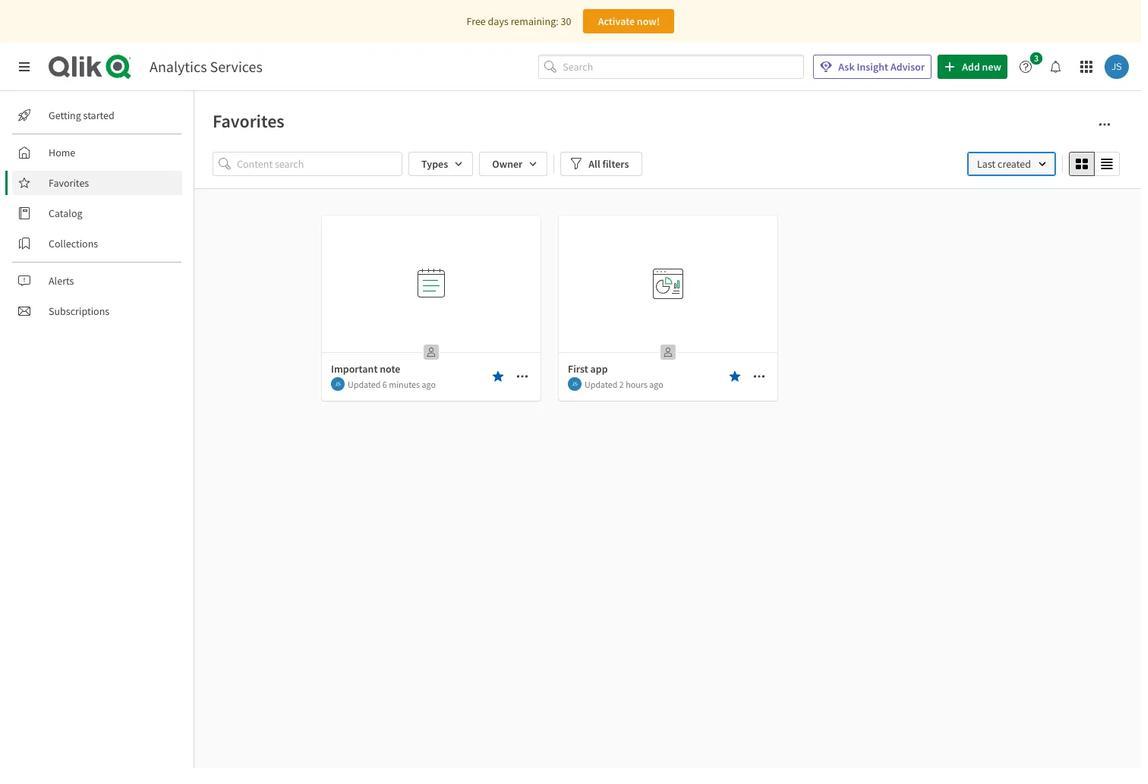 Task type: locate. For each thing, give the bounding box(es) containing it.
catalog link
[[12, 201, 182, 226]]

0 horizontal spatial jacob simon image
[[568, 377, 582, 391]]

jacob simon element down first
[[568, 377, 582, 391]]

2 jacob simon element from the left
[[568, 377, 582, 391]]

note
[[380, 362, 401, 376]]

0 horizontal spatial favorites
[[49, 176, 89, 190]]

0 horizontal spatial jacob simon element
[[331, 377, 345, 391]]

1 horizontal spatial jacob simon element
[[568, 377, 582, 391]]

0 horizontal spatial personal element
[[419, 340, 444, 365]]

new
[[982, 60, 1002, 74]]

1 ago from the left
[[422, 379, 436, 390]]

personal element up updated 2 hours ago
[[656, 340, 680, 365]]

updated down app
[[585, 379, 618, 390]]

remove from favorites image
[[492, 371, 504, 383], [729, 371, 741, 383]]

2 remove from favorites image from the left
[[729, 371, 741, 383]]

1 horizontal spatial updated
[[585, 379, 618, 390]]

app
[[591, 362, 608, 376]]

home
[[49, 146, 75, 159]]

first app
[[568, 362, 608, 376]]

free days remaining: 30
[[467, 14, 571, 28]]

2 updated from the left
[[585, 379, 618, 390]]

more actions image up switch view group
[[1099, 118, 1111, 131]]

1 personal element from the left
[[419, 340, 444, 365]]

1 vertical spatial more actions image
[[516, 371, 529, 383]]

getting started link
[[12, 103, 182, 128]]

0 horizontal spatial remove from favorites image
[[492, 371, 504, 383]]

1 horizontal spatial ago
[[650, 379, 664, 390]]

activate
[[598, 14, 635, 28]]

ago for first app
[[650, 379, 664, 390]]

1 remove from favorites image from the left
[[492, 371, 504, 383]]

days
[[488, 14, 509, 28]]

updated 6 minutes ago
[[348, 379, 436, 390]]

0 horizontal spatial updated
[[348, 379, 381, 390]]

0 vertical spatial jacob simon image
[[1105, 55, 1129, 79]]

0 horizontal spatial ago
[[422, 379, 436, 390]]

collections
[[49, 237, 98, 251]]

1 updated from the left
[[348, 379, 381, 390]]

ago
[[422, 379, 436, 390], [650, 379, 664, 390]]

subscriptions
[[49, 305, 110, 318]]

important
[[331, 362, 378, 376]]

personal element for important note
[[419, 340, 444, 365]]

updated for note
[[348, 379, 381, 390]]

1 jacob simon element from the left
[[331, 377, 345, 391]]

favorites up catalog
[[49, 176, 89, 190]]

2 personal element from the left
[[656, 340, 680, 365]]

2 ago from the left
[[650, 379, 664, 390]]

1 horizontal spatial remove from favorites image
[[729, 371, 741, 383]]

updated 2 hours ago
[[585, 379, 664, 390]]

started
[[83, 109, 115, 122]]

jacob simon element for important
[[331, 377, 345, 391]]

more actions image
[[1099, 118, 1111, 131], [516, 371, 529, 383]]

1 horizontal spatial jacob simon image
[[1105, 55, 1129, 79]]

1 vertical spatial favorites
[[49, 176, 89, 190]]

1 horizontal spatial personal element
[[656, 340, 680, 365]]

hours
[[626, 379, 648, 390]]

1 horizontal spatial more actions image
[[1099, 118, 1111, 131]]

more actions image left first
[[516, 371, 529, 383]]

ago right minutes
[[422, 379, 436, 390]]

Search text field
[[563, 54, 805, 79]]

updated for app
[[585, 379, 618, 390]]

subscriptions link
[[12, 299, 182, 324]]

jacob simon image
[[1105, 55, 1129, 79], [568, 377, 582, 391]]

types
[[422, 157, 448, 171]]

jacob simon element down important
[[331, 377, 345, 391]]

alerts link
[[12, 269, 182, 293]]

collections link
[[12, 232, 182, 256]]

personal element
[[419, 340, 444, 365], [656, 340, 680, 365]]

favorites down services
[[213, 109, 285, 133]]

0 horizontal spatial more actions image
[[516, 371, 529, 383]]

more actions image
[[753, 371, 766, 383]]

0 vertical spatial favorites
[[213, 109, 285, 133]]

home link
[[12, 141, 182, 165]]

jacob simon element
[[331, 377, 345, 391], [568, 377, 582, 391]]

remove from favorites image for app
[[729, 371, 741, 383]]

last
[[977, 157, 996, 171]]

favorites
[[213, 109, 285, 133], [49, 176, 89, 190]]

updated down important note
[[348, 379, 381, 390]]

2
[[620, 379, 624, 390]]

updated
[[348, 379, 381, 390], [585, 379, 618, 390]]

close sidebar menu image
[[18, 61, 30, 73]]

add
[[962, 60, 980, 74]]

personal element up minutes
[[419, 340, 444, 365]]

advisor
[[891, 60, 925, 74]]

ago right hours
[[650, 379, 664, 390]]

catalog
[[49, 207, 82, 220]]

insight
[[857, 60, 889, 74]]



Task type: vqa. For each thing, say whether or not it's contained in the screenshot.
App
yes



Task type: describe. For each thing, give the bounding box(es) containing it.
ask insight advisor
[[839, 60, 925, 74]]

all filters
[[589, 157, 629, 171]]

alerts
[[49, 274, 74, 288]]

free
[[467, 14, 486, 28]]

remove from favorites image for note
[[492, 371, 504, 383]]

searchbar element
[[539, 54, 805, 79]]

analytics services
[[150, 57, 263, 76]]

analytics services element
[[150, 57, 263, 76]]

activate now! link
[[584, 9, 675, 33]]

ask
[[839, 60, 855, 74]]

jacob simon element for first
[[568, 377, 582, 391]]

all
[[589, 157, 601, 171]]

activate now!
[[598, 14, 660, 28]]

jacob simon image
[[331, 377, 345, 391]]

first
[[568, 362, 588, 376]]

1 vertical spatial jacob simon image
[[568, 377, 582, 391]]

created
[[998, 157, 1031, 171]]

getting
[[49, 109, 81, 122]]

now!
[[637, 14, 660, 28]]

filters region
[[213, 149, 1123, 179]]

important note
[[331, 362, 401, 376]]

switch view group
[[1069, 152, 1120, 176]]

6
[[383, 379, 387, 390]]

last created
[[977, 157, 1031, 171]]

getting started
[[49, 109, 115, 122]]

0 vertical spatial more actions image
[[1099, 118, 1111, 131]]

types button
[[409, 152, 473, 176]]

services
[[210, 57, 263, 76]]

favorites inside "favorites" link
[[49, 176, 89, 190]]

owner
[[492, 157, 523, 171]]

minutes
[[389, 379, 420, 390]]

personal element for first app
[[656, 340, 680, 365]]

remaining:
[[511, 14, 559, 28]]

filters
[[603, 157, 629, 171]]

add new button
[[938, 55, 1008, 79]]

Last created field
[[968, 152, 1056, 176]]

1 horizontal spatial favorites
[[213, 109, 285, 133]]

ask insight advisor button
[[814, 55, 932, 79]]

owner button
[[479, 152, 548, 176]]

3
[[1034, 52, 1039, 64]]

navigation pane element
[[0, 97, 194, 330]]

favorites link
[[12, 171, 182, 195]]

ago for important note
[[422, 379, 436, 390]]

30
[[561, 14, 571, 28]]

add new
[[962, 60, 1002, 74]]

analytics
[[150, 57, 207, 76]]

3 button
[[1014, 52, 1047, 79]]

all filters button
[[561, 152, 642, 176]]

Content search text field
[[237, 152, 403, 176]]



